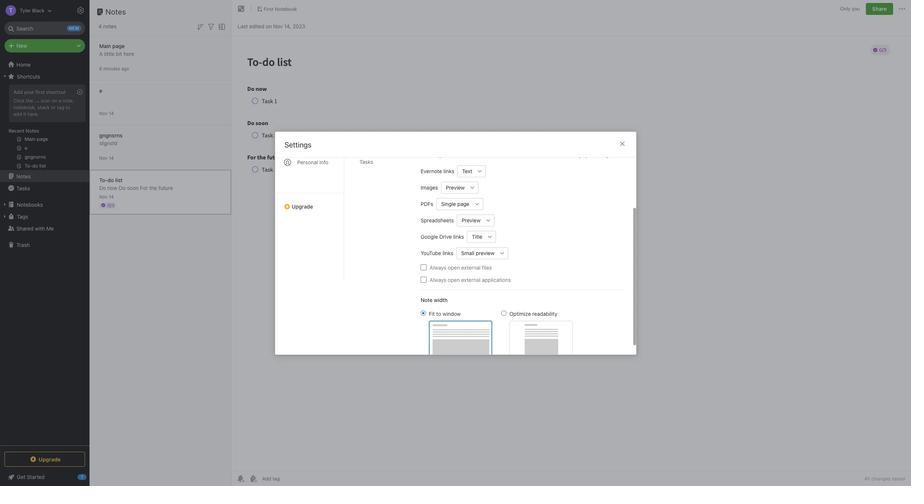 Task type: describe. For each thing, give the bounding box(es) containing it.
notebooks
[[17, 202, 43, 208]]

close image
[[618, 139, 627, 148]]

Choose default view option for Images field
[[441, 182, 479, 194]]

stack
[[37, 104, 50, 110]]

add your first shortcut
[[13, 89, 66, 95]]

always for always open external files
[[430, 264, 446, 271]]

changes
[[872, 476, 891, 482]]

what
[[552, 152, 564, 158]]

edited
[[249, 23, 264, 29]]

Optimize readability radio
[[501, 311, 506, 316]]

first
[[264, 6, 274, 12]]

note,
[[63, 98, 74, 104]]

home link
[[0, 59, 90, 71]]

a
[[59, 98, 61, 104]]

notes
[[103, 23, 117, 29]]

add a reminder image
[[236, 475, 245, 484]]

tags button
[[0, 211, 89, 223]]

ago
[[121, 66, 129, 71]]

gngnsrns sfgnsfd
[[99, 132, 122, 146]]

add
[[13, 111, 22, 117]]

to-do list
[[99, 177, 123, 183]]

6
[[99, 66, 102, 71]]

shortcut
[[46, 89, 66, 95]]

tree containing home
[[0, 59, 90, 446]]

3 14 from the top
[[109, 194, 114, 200]]

nov 14 for e
[[99, 111, 114, 116]]

nov up 0/3
[[99, 194, 108, 200]]

here.
[[28, 111, 39, 117]]

links right drive
[[453, 234, 464, 240]]

recent
[[9, 128, 24, 134]]

upgrade button inside tab list
[[275, 193, 344, 213]]

Search text field
[[10, 22, 80, 35]]

notebooks link
[[0, 199, 89, 211]]

gngnsrns
[[99, 132, 122, 139]]

are
[[566, 152, 573, 158]]

settings image
[[76, 6, 85, 15]]

0/3
[[107, 203, 114, 208]]

links left text button
[[443, 168, 454, 174]]

sfgnsfd
[[99, 140, 117, 146]]

share
[[872, 6, 887, 12]]

fit
[[429, 311, 435, 317]]

Choose default view option for YouTube links field
[[456, 247, 508, 259]]

trash
[[16, 242, 30, 248]]

on inside icon on a note, notebook, stack or tag to add it here.
[[52, 98, 57, 104]]

small
[[461, 250, 474, 256]]

settings
[[284, 140, 311, 149]]

new button
[[4, 39, 85, 53]]

first notebook
[[264, 6, 297, 12]]

open for always open external files
[[448, 264, 460, 271]]

youtube
[[421, 250, 441, 256]]

evernote links
[[421, 168, 454, 174]]

little
[[104, 51, 114, 57]]

readability
[[532, 311, 557, 317]]

first
[[36, 89, 45, 95]]

do now do soon for the future
[[99, 185, 173, 191]]

14,
[[284, 23, 291, 29]]

4 notes
[[98, 23, 117, 29]]

tasks inside tab
[[359, 159, 373, 165]]

all changes saved
[[865, 476, 905, 482]]

open for always open external applications
[[448, 277, 460, 283]]

last edited on nov 14, 2023
[[238, 23, 305, 29]]

2 do from the left
[[119, 185, 125, 191]]

choose
[[421, 152, 438, 158]]

14 for gngnsrns
[[109, 155, 114, 161]]

icon on a note, notebook, stack or tag to add it here.
[[13, 98, 74, 117]]

list
[[115, 177, 123, 183]]

shared with me link
[[0, 223, 89, 235]]

tab list containing personal info
[[275, 85, 344, 282]]

page for main
[[112, 43, 125, 49]]

small preview
[[461, 250, 494, 256]]

Choose default view option for Spreadsheets field
[[457, 214, 494, 226]]

views
[[467, 152, 480, 158]]

external for applications
[[461, 277, 480, 283]]

0 horizontal spatial upgrade button
[[4, 452, 85, 467]]

add tag image
[[249, 475, 258, 484]]

always open external applications
[[430, 277, 511, 283]]

external for files
[[461, 264, 480, 271]]

title button
[[467, 231, 484, 243]]

3 nov 14 from the top
[[99, 194, 114, 200]]

spreadsheets
[[421, 217, 454, 224]]

note width
[[421, 297, 447, 303]]

note window element
[[232, 0, 911, 487]]

do
[[108, 177, 114, 183]]

last
[[238, 23, 248, 29]]

nov down sfgnsfd
[[99, 155, 108, 161]]

pdfs
[[421, 201, 433, 207]]

Fit to window radio
[[421, 311, 426, 316]]

window
[[442, 311, 461, 317]]

minutes
[[103, 66, 120, 71]]

only you
[[840, 6, 860, 12]]

title
[[472, 234, 482, 240]]

Always open external applications checkbox
[[421, 277, 427, 283]]

Choose default view option for Evernote links field
[[457, 165, 486, 177]]

on inside note window 'element'
[[266, 23, 272, 29]]

notes link
[[0, 170, 89, 182]]



Task type: vqa. For each thing, say whether or not it's contained in the screenshot.
search field inside 'Main' ELEMENT
no



Task type: locate. For each thing, give the bounding box(es) containing it.
0 vertical spatial page
[[112, 43, 125, 49]]

tab list
[[275, 85, 344, 282]]

a
[[99, 51, 103, 57]]

shared
[[16, 225, 33, 232]]

single page button
[[436, 198, 471, 210]]

tasks
[[359, 159, 373, 165], [16, 185, 30, 192]]

home
[[16, 61, 31, 68]]

preview
[[446, 184, 465, 191], [462, 217, 481, 224]]

to right fit
[[436, 311, 441, 317]]

2 vertical spatial 14
[[109, 194, 114, 200]]

1 vertical spatial on
[[52, 98, 57, 104]]

0 vertical spatial upgrade
[[292, 203, 313, 210]]

1 open from the top
[[448, 264, 460, 271]]

trash link
[[0, 239, 89, 251]]

2 vertical spatial notes
[[16, 173, 31, 180]]

open down always open external files
[[448, 277, 460, 283]]

1 vertical spatial page
[[457, 201, 469, 207]]

0 vertical spatial nov 14
[[99, 111, 114, 116]]

None search field
[[10, 22, 80, 35]]

0 vertical spatial open
[[448, 264, 460, 271]]

nov left 14,
[[273, 23, 283, 29]]

0 vertical spatial on
[[266, 23, 272, 29]]

0 horizontal spatial tasks
[[16, 185, 30, 192]]

1 horizontal spatial tasks
[[359, 159, 373, 165]]

for
[[481, 152, 488, 158]]

nov inside note window 'element'
[[273, 23, 283, 29]]

notes right recent
[[26, 128, 39, 134]]

0 vertical spatial the
[[26, 98, 33, 104]]

links left and
[[500, 152, 510, 158]]

shortcuts button
[[0, 71, 89, 82]]

tree
[[0, 59, 90, 446]]

expand notebooks image
[[2, 202, 8, 208]]

recent notes
[[9, 128, 39, 134]]

0 horizontal spatial upgrade
[[39, 457, 61, 463]]

click
[[13, 98, 25, 104]]

my
[[574, 152, 581, 158]]

click the ...
[[13, 98, 39, 104]]

1 vertical spatial the
[[149, 185, 157, 191]]

14 up gngnsrns
[[109, 111, 114, 116]]

preview up title button
[[462, 217, 481, 224]]

to inside option group
[[436, 311, 441, 317]]

0 vertical spatial to
[[66, 104, 70, 110]]

1 horizontal spatial upgrade button
[[275, 193, 344, 213]]

always
[[430, 264, 446, 271], [430, 277, 446, 283]]

1 vertical spatial upgrade button
[[4, 452, 85, 467]]

personal info
[[297, 159, 328, 165]]

0 horizontal spatial to
[[66, 104, 70, 110]]

always right always open external applications checkbox
[[430, 277, 446, 283]]

width
[[434, 297, 447, 303]]

option group
[[421, 310, 573, 357]]

Choose default view option for Google Drive links field
[[467, 231, 496, 243]]

1 vertical spatial preview
[[462, 217, 481, 224]]

upgrade button
[[275, 193, 344, 213], [4, 452, 85, 467]]

your for default
[[439, 152, 449, 158]]

text
[[462, 168, 472, 174]]

links down drive
[[442, 250, 453, 256]]

2 external from the top
[[461, 277, 480, 283]]

nov 14 for gngnsrns
[[99, 155, 114, 161]]

nov 14 down sfgnsfd
[[99, 155, 114, 161]]

preview button for images
[[441, 182, 467, 194]]

options?
[[583, 152, 603, 158]]

1 do from the left
[[99, 185, 106, 191]]

1 vertical spatial open
[[448, 277, 460, 283]]

external
[[461, 264, 480, 271], [461, 277, 480, 283]]

add
[[13, 89, 23, 95]]

1 vertical spatial upgrade
[[39, 457, 61, 463]]

1 vertical spatial always
[[430, 277, 446, 283]]

preview inside field
[[446, 184, 465, 191]]

2 open from the top
[[448, 277, 460, 283]]

expand tags image
[[2, 214, 8, 220]]

preview button for spreadsheets
[[457, 214, 482, 226]]

0 vertical spatial preview
[[446, 184, 465, 191]]

notes inside the note list element
[[106, 7, 126, 16]]

single
[[441, 201, 456, 207]]

small preview button
[[456, 247, 496, 259]]

preview button
[[441, 182, 467, 194], [457, 214, 482, 226]]

notes up 'notes'
[[106, 7, 126, 16]]

1 horizontal spatial on
[[266, 23, 272, 29]]

with
[[35, 225, 45, 232]]

0 vertical spatial always
[[430, 264, 446, 271]]

new
[[489, 152, 498, 158]]

0 vertical spatial 14
[[109, 111, 114, 116]]

your for first
[[24, 89, 34, 95]]

2 14 from the top
[[109, 155, 114, 161]]

images
[[421, 184, 438, 191]]

e
[[99, 87, 102, 94]]

2 always from the top
[[430, 277, 446, 283]]

page right single
[[457, 201, 469, 207]]

optimize
[[509, 311, 531, 317]]

text button
[[457, 165, 474, 177]]

nov 14 up 0/3
[[99, 194, 114, 200]]

tasks button
[[0, 182, 89, 194]]

evernote
[[421, 168, 442, 174]]

2023
[[293, 23, 305, 29]]

...
[[35, 98, 39, 104]]

1 vertical spatial notes
[[26, 128, 39, 134]]

1 horizontal spatial upgrade
[[292, 203, 313, 210]]

1 vertical spatial tasks
[[16, 185, 30, 192]]

1 vertical spatial to
[[436, 311, 441, 317]]

and
[[511, 152, 520, 158]]

14 up 0/3
[[109, 194, 114, 200]]

it
[[23, 111, 26, 117]]

nov
[[273, 23, 283, 29], [99, 111, 108, 116], [99, 155, 108, 161], [99, 194, 108, 200]]

note list element
[[90, 0, 232, 487]]

attachments.
[[521, 152, 551, 158]]

page up the bit
[[112, 43, 125, 49]]

default
[[450, 152, 466, 158]]

external up always open external applications on the bottom
[[461, 264, 480, 271]]

to down "note,"
[[66, 104, 70, 110]]

0 horizontal spatial the
[[26, 98, 33, 104]]

preview up single page
[[446, 184, 465, 191]]

1 horizontal spatial your
[[439, 152, 449, 158]]

preview inside choose default view option for spreadsheets field
[[462, 217, 481, 224]]

notebook
[[275, 6, 297, 12]]

tag
[[57, 104, 64, 110]]

applications
[[482, 277, 511, 283]]

bit
[[116, 51, 122, 57]]

on left 'a'
[[52, 98, 57, 104]]

preview for images
[[446, 184, 465, 191]]

your up click the ...
[[24, 89, 34, 95]]

shortcuts
[[17, 73, 40, 80]]

nov down e
[[99, 111, 108, 116]]

1 horizontal spatial to
[[436, 311, 441, 317]]

main page a little bit here
[[99, 43, 134, 57]]

0 vertical spatial upgrade button
[[275, 193, 344, 213]]

expand note image
[[237, 4, 246, 13]]

1 horizontal spatial do
[[119, 185, 125, 191]]

group
[[0, 82, 89, 173]]

note
[[421, 297, 432, 303]]

choose your default views for new links and attachments.
[[421, 152, 551, 158]]

info
[[319, 159, 328, 165]]

nov 14
[[99, 111, 114, 116], [99, 155, 114, 161], [99, 194, 114, 200]]

always open external files
[[430, 264, 492, 271]]

the left ...
[[26, 98, 33, 104]]

1 always from the top
[[430, 264, 446, 271]]

tasks inside button
[[16, 185, 30, 192]]

0 horizontal spatial on
[[52, 98, 57, 104]]

personal
[[297, 159, 318, 165]]

youtube links
[[421, 250, 453, 256]]

fit to window
[[429, 311, 461, 317]]

here
[[124, 51, 134, 57]]

do down list
[[119, 185, 125, 191]]

6 minutes ago
[[99, 66, 129, 71]]

what are my options?
[[552, 152, 603, 158]]

upgrade
[[292, 203, 313, 210], [39, 457, 61, 463]]

page inside 'button'
[[457, 201, 469, 207]]

me
[[46, 225, 54, 232]]

upgrade inside tab list
[[292, 203, 313, 210]]

preview for spreadsheets
[[462, 217, 481, 224]]

0 vertical spatial your
[[24, 89, 34, 95]]

1 nov 14 from the top
[[99, 111, 114, 116]]

1 horizontal spatial page
[[457, 201, 469, 207]]

1 vertical spatial your
[[439, 152, 449, 158]]

group containing add your first shortcut
[[0, 82, 89, 173]]

1 14 from the top
[[109, 111, 114, 116]]

1 horizontal spatial the
[[149, 185, 157, 191]]

Always open external files checkbox
[[421, 265, 427, 271]]

external down always open external files
[[461, 277, 480, 283]]

0 horizontal spatial do
[[99, 185, 106, 191]]

main
[[99, 43, 111, 49]]

14 down sfgnsfd
[[109, 155, 114, 161]]

option group containing fit to window
[[421, 310, 573, 357]]

0 vertical spatial external
[[461, 264, 480, 271]]

tags
[[17, 214, 28, 220]]

1 external from the top
[[461, 264, 480, 271]]

1 vertical spatial 14
[[109, 155, 114, 161]]

always right always open external files checkbox
[[430, 264, 446, 271]]

only
[[840, 6, 851, 12]]

Choose default view option for PDFs field
[[436, 198, 483, 210]]

0 vertical spatial notes
[[106, 7, 126, 16]]

1 vertical spatial preview button
[[457, 214, 482, 226]]

notes
[[106, 7, 126, 16], [26, 128, 39, 134], [16, 173, 31, 180]]

0 vertical spatial preview button
[[441, 182, 467, 194]]

preview button up title button
[[457, 214, 482, 226]]

1 vertical spatial external
[[461, 277, 480, 283]]

tasks tab
[[353, 156, 409, 168]]

notes up tasks button on the left
[[16, 173, 31, 180]]

2 vertical spatial nov 14
[[99, 194, 114, 200]]

1 vertical spatial nov 14
[[99, 155, 114, 161]]

to inside icon on a note, notebook, stack or tag to add it here.
[[66, 104, 70, 110]]

preview button up single page 'button'
[[441, 182, 467, 194]]

you
[[852, 6, 860, 12]]

your left default
[[439, 152, 449, 158]]

14 for e
[[109, 111, 114, 116]]

2 nov 14 from the top
[[99, 155, 114, 161]]

soon
[[127, 185, 139, 191]]

open
[[448, 264, 460, 271], [448, 277, 460, 283]]

to-
[[99, 177, 108, 183]]

drive
[[439, 234, 452, 240]]

page for single
[[457, 201, 469, 207]]

shared with me
[[16, 225, 54, 232]]

nov 14 up gngnsrns
[[99, 111, 114, 116]]

the right for
[[149, 185, 157, 191]]

Note Editor text field
[[232, 36, 911, 472]]

now
[[107, 185, 117, 191]]

share button
[[866, 3, 893, 15]]

notebook,
[[13, 104, 36, 110]]

0 vertical spatial tasks
[[359, 159, 373, 165]]

do down to-
[[99, 185, 106, 191]]

page inside main page a little bit here
[[112, 43, 125, 49]]

always for always open external applications
[[430, 277, 446, 283]]

0 horizontal spatial page
[[112, 43, 125, 49]]

open up always open external applications on the bottom
[[448, 264, 460, 271]]

on right edited
[[266, 23, 272, 29]]

0 horizontal spatial your
[[24, 89, 34, 95]]



